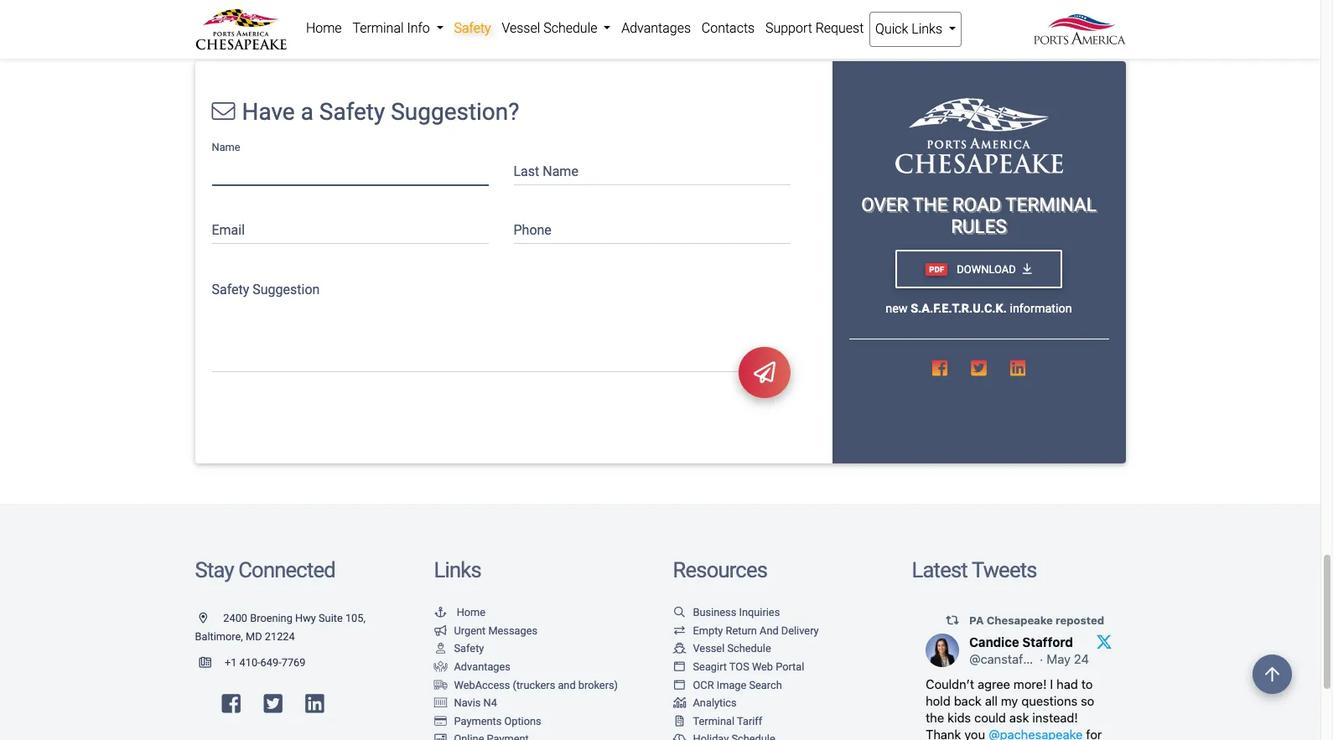 Task type: locate. For each thing, give the bounding box(es) containing it.
1 horizontal spatial home
[[457, 606, 486, 619]]

advantages link left contacts
[[616, 12, 696, 45]]

1 horizontal spatial vessel
[[693, 643, 725, 655]]

suggestion?
[[391, 98, 519, 125]]

0 horizontal spatial home
[[306, 20, 342, 36]]

browser image inside "seagirt tos web portal" link
[[673, 662, 686, 673]]

name
[[212, 141, 240, 153], [543, 163, 578, 179]]

business
[[693, 606, 736, 619]]

home link for terminal info "link" at the left of the page
[[301, 12, 347, 45]]

105,
[[345, 612, 366, 625]]

0 horizontal spatial links
[[434, 558, 481, 583]]

name right 'last'
[[543, 163, 578, 179]]

home link up urgent
[[434, 606, 486, 619]]

hwy
[[295, 612, 316, 625]]

seagirt terminal image
[[895, 98, 1063, 173]]

0 horizontal spatial advantages
[[454, 661, 511, 673]]

links
[[912, 21, 942, 37], [434, 558, 481, 583]]

1 horizontal spatial links
[[912, 21, 942, 37]]

1 vertical spatial advantages link
[[434, 661, 511, 673]]

phone
[[514, 222, 552, 238]]

container storage image
[[434, 699, 447, 709]]

new
[[886, 302, 908, 316]]

safety down urgent
[[454, 643, 484, 655]]

0 horizontal spatial home link
[[301, 12, 347, 45]]

home link
[[301, 12, 347, 45], [434, 606, 486, 619]]

1 vertical spatial home link
[[434, 606, 486, 619]]

0 vertical spatial browser image
[[673, 662, 686, 673]]

tos
[[729, 661, 749, 673]]

21224
[[265, 630, 295, 643]]

safety link down urgent
[[434, 643, 484, 655]]

advantages up "webaccess"
[[454, 661, 511, 673]]

terminal left info
[[352, 20, 404, 36]]

vessel schedule
[[502, 20, 601, 36], [693, 643, 771, 655]]

navis
[[454, 697, 481, 710]]

over
[[861, 193, 908, 215]]

inquiries
[[739, 606, 780, 619]]

1 browser image from the top
[[673, 662, 686, 673]]

terminal down analytics
[[693, 715, 735, 728]]

baltimore,
[[195, 630, 243, 643]]

safety right info
[[454, 20, 491, 36]]

advantages link
[[616, 12, 696, 45], [434, 661, 511, 673]]

twitter square image
[[971, 360, 987, 378]]

1 vertical spatial safety link
[[434, 643, 484, 655]]

0 vertical spatial schedule
[[543, 20, 597, 36]]

facebook square image
[[222, 693, 241, 715]]

home left terminal info
[[306, 20, 342, 36]]

info
[[407, 20, 430, 36]]

home link left terminal info
[[301, 12, 347, 45]]

1 vertical spatial advantages
[[454, 661, 511, 673]]

0 vertical spatial advantages
[[622, 20, 691, 36]]

0 vertical spatial vessel
[[502, 20, 540, 36]]

1 vertical spatial links
[[434, 558, 481, 583]]

webaccess (truckers and brokers) link
[[434, 679, 618, 691]]

contacts link
[[696, 12, 760, 45]]

0 vertical spatial terminal
[[352, 20, 404, 36]]

1 horizontal spatial name
[[543, 163, 578, 179]]

2400 broening hwy suite 105, baltimore, md 21224 link
[[195, 612, 366, 643]]

schedule
[[543, 20, 597, 36], [727, 643, 771, 655]]

payments options link
[[434, 715, 541, 728]]

+1 410-649-7769 link
[[195, 657, 306, 669]]

0 horizontal spatial vessel schedule
[[502, 20, 601, 36]]

rules
[[951, 216, 1007, 238]]

0 horizontal spatial vessel schedule link
[[496, 12, 616, 45]]

return
[[726, 624, 757, 637]]

links up anchor "image"
[[434, 558, 481, 583]]

0 vertical spatial safety link
[[449, 12, 496, 45]]

0 horizontal spatial name
[[212, 141, 240, 153]]

browser image inside the ocr image search link
[[673, 681, 686, 691]]

options
[[504, 715, 541, 728]]

brokers)
[[578, 679, 618, 691]]

user hard hat image
[[434, 644, 447, 655]]

suggestion
[[253, 282, 320, 297]]

(truckers
[[513, 679, 555, 691]]

0 vertical spatial home link
[[301, 12, 347, 45]]

map marker alt image
[[199, 614, 221, 625]]

terminal info link
[[347, 12, 449, 45]]

vessel
[[502, 20, 540, 36], [693, 643, 725, 655]]

and
[[558, 679, 576, 691]]

terminal tariff link
[[673, 715, 762, 728]]

pdf
[[929, 265, 944, 274]]

Phone text field
[[514, 212, 790, 244]]

suite
[[319, 612, 343, 625]]

terminal inside terminal info "link"
[[352, 20, 404, 36]]

safety link for urgent messages link
[[434, 643, 484, 655]]

safety link right info
[[449, 12, 496, 45]]

1 horizontal spatial home link
[[434, 606, 486, 619]]

n4
[[483, 697, 497, 710]]

browser image
[[673, 662, 686, 673], [673, 681, 686, 691]]

1 vertical spatial vessel schedule
[[693, 643, 771, 655]]

1 vertical spatial terminal
[[693, 715, 735, 728]]

arrow to bottom image
[[1023, 263, 1032, 275]]

649-
[[260, 657, 281, 669]]

last
[[514, 163, 539, 179]]

browser image down 'ship' 'icon'
[[673, 662, 686, 673]]

1 vertical spatial schedule
[[727, 643, 771, 655]]

browser image up analytics icon
[[673, 681, 686, 691]]

2 browser image from the top
[[673, 681, 686, 691]]

navis n4
[[454, 697, 497, 710]]

1 horizontal spatial schedule
[[727, 643, 771, 655]]

1 horizontal spatial terminal
[[693, 715, 735, 728]]

Name text field
[[212, 153, 488, 185]]

advantages left contacts
[[622, 20, 691, 36]]

linkedin image
[[1010, 360, 1026, 378]]

browser image for ocr
[[673, 681, 686, 691]]

linkedin image
[[305, 693, 324, 715]]

the
[[913, 193, 948, 215]]

name up email
[[212, 141, 240, 153]]

1 horizontal spatial vessel schedule
[[693, 643, 771, 655]]

1 vertical spatial vessel schedule link
[[673, 643, 771, 655]]

1 vertical spatial home
[[457, 606, 486, 619]]

0 vertical spatial advantages link
[[616, 12, 696, 45]]

0 horizontal spatial terminal
[[352, 20, 404, 36]]

advantages link up "webaccess"
[[434, 661, 511, 673]]

1 vertical spatial browser image
[[673, 681, 686, 691]]

home up urgent
[[457, 606, 486, 619]]

new s.a.f.e.t.r.u.c.k. information
[[886, 302, 1072, 316]]

0 horizontal spatial advantages link
[[434, 661, 511, 673]]

go to top image
[[1253, 655, 1292, 694]]

vessel schedule link
[[496, 12, 616, 45], [673, 643, 771, 655]]

2400 broening hwy suite 105, baltimore, md 21224
[[195, 612, 366, 643]]

7769
[[281, 657, 306, 669]]

seagirt tos web portal link
[[673, 661, 804, 673]]

quick
[[875, 21, 908, 37]]

phone office image
[[199, 659, 225, 669]]

twitter square image
[[264, 693, 282, 715]]

advantages
[[622, 20, 691, 36], [454, 661, 511, 673]]

urgent
[[454, 624, 486, 637]]

safety link
[[449, 12, 496, 45], [434, 643, 484, 655]]

navis n4 link
[[434, 697, 497, 710]]

terminal info
[[352, 20, 433, 36]]

terminal
[[352, 20, 404, 36], [693, 715, 735, 728]]

1 vertical spatial vessel
[[693, 643, 725, 655]]

0 vertical spatial name
[[212, 141, 240, 153]]

links right quick
[[912, 21, 942, 37]]

business inquiries
[[693, 606, 780, 619]]

home link for urgent messages link
[[434, 606, 486, 619]]

anchor image
[[434, 608, 447, 619]]

empty
[[693, 624, 723, 637]]

Last Name text field
[[514, 153, 790, 185]]



Task type: describe. For each thing, give the bounding box(es) containing it.
credit card image
[[434, 717, 447, 727]]

facebook square image
[[932, 360, 948, 378]]

business inquiries link
[[673, 606, 780, 619]]

quick links link
[[869, 12, 962, 47]]

connected
[[238, 558, 335, 583]]

broening
[[250, 612, 293, 625]]

0 vertical spatial vessel schedule
[[502, 20, 601, 36]]

portal
[[776, 661, 804, 673]]

analytics image
[[673, 699, 686, 709]]

last name
[[514, 163, 578, 179]]

webaccess
[[454, 679, 510, 691]]

tariff
[[737, 715, 762, 728]]

terminal
[[1006, 193, 1096, 215]]

have
[[242, 98, 295, 125]]

safety suggestion
[[212, 282, 320, 297]]

credit card front image
[[434, 735, 447, 740]]

a
[[301, 98, 313, 125]]

support request
[[765, 20, 864, 36]]

1 horizontal spatial advantages
[[622, 20, 691, 36]]

seagirt tos web portal
[[693, 661, 804, 673]]

1 vertical spatial name
[[543, 163, 578, 179]]

ocr image search link
[[673, 679, 782, 691]]

delivery
[[781, 624, 819, 637]]

safety link for terminal info "link" at the left of the page
[[449, 12, 496, 45]]

safety left suggestion
[[212, 282, 249, 297]]

support request link
[[760, 12, 869, 45]]

Safety Suggestion text field
[[212, 271, 790, 373]]

0 horizontal spatial schedule
[[543, 20, 597, 36]]

download
[[954, 263, 1016, 275]]

have a safety suggestion?
[[242, 98, 519, 125]]

seagirt
[[693, 661, 727, 673]]

quick links
[[875, 21, 946, 37]]

empty return and delivery link
[[673, 624, 819, 637]]

analytics link
[[673, 697, 737, 710]]

hand receiving image
[[434, 662, 447, 673]]

0 vertical spatial vessel schedule link
[[496, 12, 616, 45]]

messages
[[488, 624, 538, 637]]

safety right a
[[319, 98, 385, 125]]

urgent messages
[[454, 624, 538, 637]]

bullhorn image
[[434, 626, 447, 637]]

image
[[717, 679, 747, 691]]

latest tweets
[[912, 558, 1037, 583]]

and
[[760, 624, 779, 637]]

ocr
[[693, 679, 714, 691]]

payments options
[[454, 715, 541, 728]]

latest
[[912, 558, 968, 583]]

+1
[[225, 657, 237, 669]]

tweets
[[972, 558, 1037, 583]]

terminal for terminal tariff
[[693, 715, 735, 728]]

s.a.f.e.t.r.u.c.k.
[[911, 302, 1007, 316]]

analytics
[[693, 697, 737, 710]]

exchange image
[[673, 626, 686, 637]]

stay
[[195, 558, 234, 583]]

terminal for terminal info
[[352, 20, 404, 36]]

webaccess (truckers and brokers)
[[454, 679, 618, 691]]

empty return and delivery
[[693, 624, 819, 637]]

request
[[816, 20, 864, 36]]

web
[[752, 661, 773, 673]]

1 horizontal spatial advantages link
[[616, 12, 696, 45]]

terminal tariff
[[693, 715, 762, 728]]

resources
[[673, 558, 767, 583]]

urgent messages link
[[434, 624, 538, 637]]

contacts
[[702, 20, 755, 36]]

bells image
[[673, 735, 686, 740]]

ship image
[[673, 644, 686, 655]]

0 vertical spatial home
[[306, 20, 342, 36]]

ocr image search
[[693, 679, 782, 691]]

payments
[[454, 715, 502, 728]]

md
[[246, 630, 262, 643]]

+1 410-649-7769
[[225, 657, 306, 669]]

truck container image
[[434, 681, 447, 691]]

0 horizontal spatial vessel
[[502, 20, 540, 36]]

search image
[[673, 608, 686, 619]]

410-
[[239, 657, 260, 669]]

stay connected
[[195, 558, 335, 583]]

road
[[952, 193, 1001, 215]]

support
[[765, 20, 812, 36]]

over the road terminal rules
[[861, 193, 1096, 238]]

0 vertical spatial links
[[912, 21, 942, 37]]

search
[[749, 679, 782, 691]]

Email text field
[[212, 212, 488, 244]]

browser image for seagirt
[[673, 662, 686, 673]]

information
[[1010, 302, 1072, 316]]

2400
[[223, 612, 247, 625]]

file invoice image
[[673, 717, 686, 727]]

email
[[212, 222, 245, 238]]

1 horizontal spatial vessel schedule link
[[673, 643, 771, 655]]



Task type: vqa. For each thing, say whether or not it's contained in the screenshot.
'minutes' to the right
no



